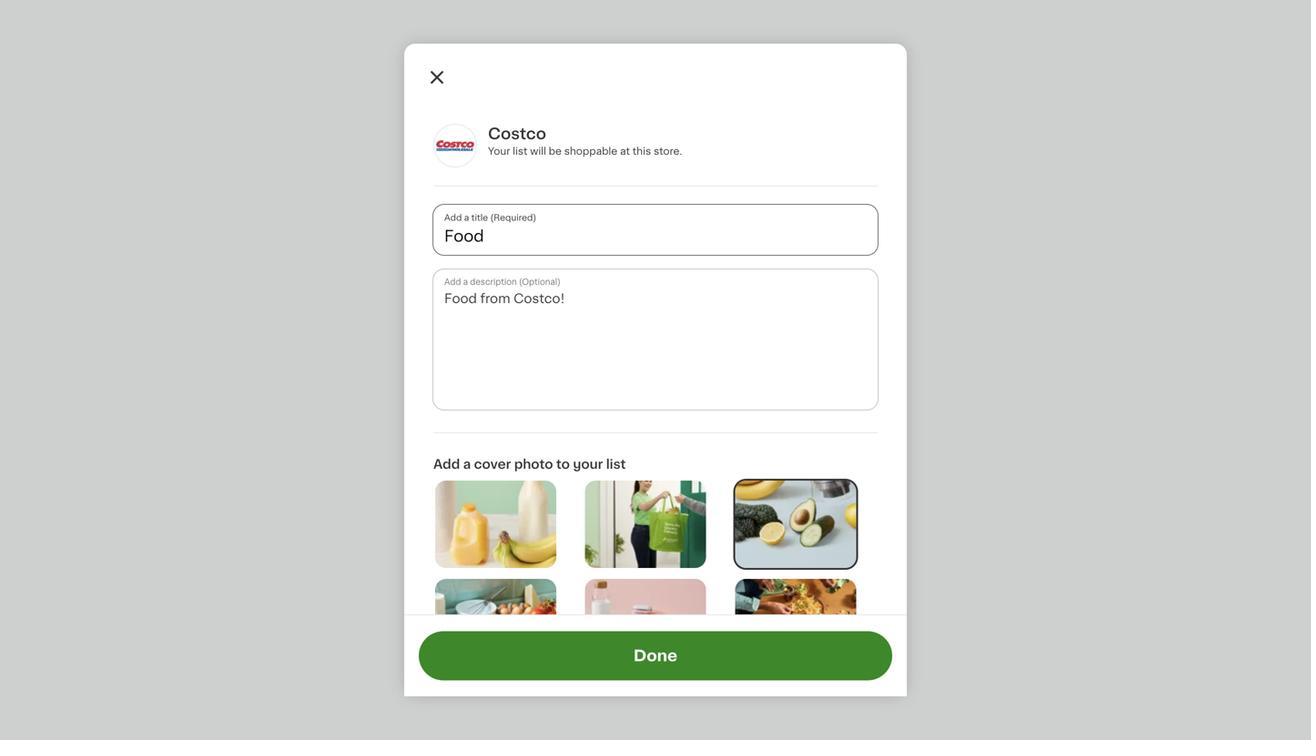 Task type: describe. For each thing, give the bounding box(es) containing it.
list_add_items dialog
[[404, 44, 907, 740]]

photo
[[514, 458, 553, 471]]

shoppable
[[564, 146, 618, 156]]

be
[[549, 146, 562, 156]]

a roll of paper towels, a gallon of orange juice, a small bottle of milk, a bunch of bananas. image
[[435, 481, 556, 568]]

a small bottle of milk, a bowl and a whisk, a carton of 6 eggs, a bunch of tomatoes on the vine, sliced cheese, a head of lettuce, and a loaf of bread. image
[[435, 579, 556, 666]]

a woman handing over a grocery bag to a customer through their front door. image
[[585, 481, 706, 568]]

add
[[433, 458, 460, 471]]

done
[[634, 648, 678, 664]]

at
[[620, 146, 630, 156]]

this
[[633, 146, 651, 156]]

a water bottle, yoga block, stretch band, and ear buds. image
[[585, 579, 706, 666]]

Add a title (Required) text field
[[433, 205, 878, 255]]



Task type: locate. For each thing, give the bounding box(es) containing it.
to
[[556, 458, 570, 471]]

1 horizontal spatial list
[[606, 458, 626, 471]]

1 vertical spatial list
[[606, 458, 626, 471]]

a table with people sitting around it with nachos and cheese, guacamole, and mixed chips. image
[[735, 579, 856, 666]]

a bunch of kale, a sliced lemon, a half of an avocado, a cucumber, a bunch of bananas, and a blender. image
[[735, 481, 856, 568]]

costco
[[488, 126, 546, 142]]

list right your
[[606, 458, 626, 471]]

0 vertical spatial list
[[513, 146, 528, 156]]

costco your list will be shoppable at this store.
[[488, 126, 682, 156]]

list down "costco"
[[513, 146, 528, 156]]

list inside costco your list will be shoppable at this store.
[[513, 146, 528, 156]]

0 horizontal spatial list
[[513, 146, 528, 156]]

your
[[488, 146, 510, 156]]

costco logo image
[[433, 124, 477, 168]]

a
[[463, 458, 471, 471]]

will
[[530, 146, 546, 156]]

cover
[[474, 458, 511, 471]]

Food from Costco! text field
[[433, 270, 878, 410]]

done button
[[419, 632, 892, 681]]

add a cover photo to your list
[[433, 458, 626, 471]]

your
[[573, 458, 603, 471]]

list
[[513, 146, 528, 156], [606, 458, 626, 471]]

store.
[[654, 146, 682, 156]]



Task type: vqa. For each thing, say whether or not it's contained in the screenshot.
Senior? inside the 'Are you a Senior? Contact our dedicated Senior Support Service if you need help getting started or with an existing order.'
no



